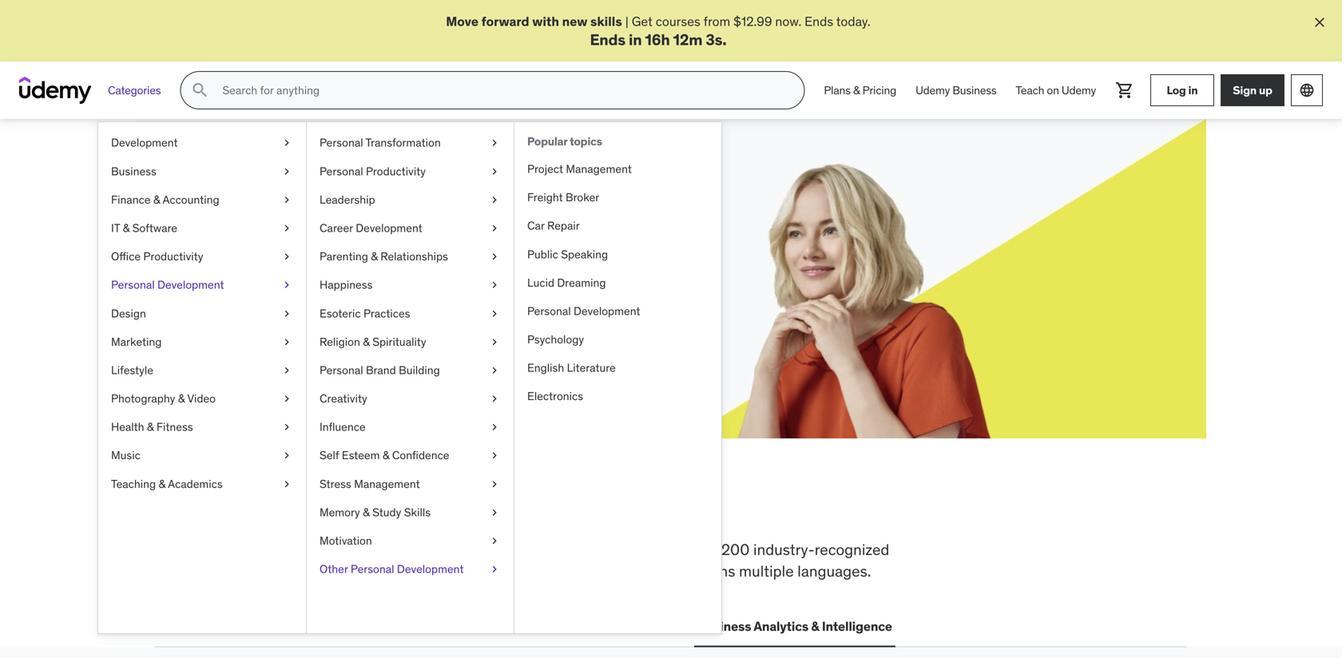 Task type: describe. For each thing, give the bounding box(es) containing it.
esteem
[[342, 449, 380, 463]]

analytics
[[754, 619, 809, 635]]

photography
[[111, 392, 175, 406]]

productivity for personal productivity
[[366, 164, 426, 178]]

covering
[[155, 541, 216, 560]]

electronics
[[528, 389, 584, 404]]

for for your
[[419, 228, 434, 245]]

study
[[373, 506, 402, 520]]

personal development for design
[[111, 278, 224, 292]]

business for business analytics & intelligence
[[698, 619, 752, 635]]

accounting
[[163, 193, 219, 207]]

teaching
[[111, 477, 156, 491]]

personal for the personal brand building link
[[320, 363, 363, 378]]

xsmall image for personal development
[[281, 278, 293, 293]]

log in link
[[1151, 74, 1215, 106]]

udemy image
[[19, 77, 92, 104]]

recognized
[[815, 541, 890, 560]]

languages.
[[798, 562, 872, 581]]

udemy inside "link"
[[1062, 83, 1097, 97]]

all
[[155, 488, 202, 529]]

plans & pricing link
[[815, 71, 907, 110]]

today. inside move forward with new skills | get courses from $12.99 now. ends today. ends in 16h 12m 3s .
[[837, 13, 871, 30]]

management for stress management
[[354, 477, 420, 491]]

lucid dreaming
[[528, 276, 606, 290]]

1 vertical spatial your
[[259, 228, 283, 245]]

health
[[111, 420, 144, 435]]

200
[[722, 541, 750, 560]]

memory & study skills
[[320, 506, 431, 520]]

productivity for office productivity
[[143, 249, 203, 264]]

today. inside skills for your future expand your potential with a course for as little as $12.99. sale ends today.
[[316, 246, 350, 263]]

2 as from the left
[[482, 228, 495, 245]]

public speaking link
[[515, 240, 722, 269]]

xsmall image for parenting & relationships
[[488, 249, 501, 265]]

car repair
[[528, 219, 580, 233]]

xsmall image for stress management
[[488, 477, 501, 492]]

1 as from the left
[[438, 228, 451, 245]]

parenting & relationships link
[[307, 243, 514, 271]]

& for religion & spirituality
[[363, 335, 370, 349]]

marketing
[[111, 335, 162, 349]]

courses
[[656, 13, 701, 30]]

xsmall image for development
[[281, 135, 293, 151]]

music link
[[98, 442, 306, 470]]

in inside move forward with new skills | get courses from $12.99 now. ends today. ends in 16h 12m 3s .
[[629, 30, 642, 49]]

xsmall image for personal productivity
[[488, 164, 501, 179]]

$12.99.
[[213, 246, 254, 263]]

1 vertical spatial skills
[[265, 488, 351, 529]]

other personal development link
[[307, 556, 514, 584]]

forward
[[482, 13, 530, 30]]

on
[[1047, 83, 1060, 97]]

development down office productivity link
[[157, 278, 224, 292]]

xsmall image for business
[[281, 164, 293, 179]]

xsmall image for personal brand building
[[488, 363, 501, 379]]

design link
[[98, 300, 306, 328]]

development link
[[98, 129, 306, 157]]

xsmall image for marketing
[[281, 334, 293, 350]]

place
[[604, 488, 687, 529]]

certifications,
[[155, 562, 247, 581]]

skills inside skills for your future expand your potential with a course for as little as $12.99. sale ends today.
[[213, 189, 284, 222]]

business link
[[98, 157, 306, 186]]

xsmall image for leadership
[[488, 192, 501, 208]]

topics,
[[462, 541, 507, 560]]

lifestyle link
[[98, 356, 306, 385]]

leadership for leadership link
[[320, 193, 375, 207]]

covering critical workplace skills to technical topics, including prep content for over 200 industry-recognized certifications, our catalog supports well-rounded professional development and spans multiple languages.
[[155, 541, 890, 581]]

plans & pricing
[[824, 83, 897, 97]]

other personal development
[[320, 562, 464, 577]]

one
[[540, 488, 598, 529]]

now.
[[776, 13, 802, 30]]

1 vertical spatial skills
[[404, 506, 431, 520]]

web development button
[[155, 608, 271, 646]]

sign up link
[[1221, 74, 1285, 106]]

practices
[[364, 306, 410, 321]]

Search for anything text field
[[219, 77, 785, 104]]

personal inside "link"
[[351, 562, 394, 577]]

personal brand building link
[[307, 356, 514, 385]]

english literature link
[[515, 354, 722, 383]]

motivation link
[[307, 527, 514, 556]]

office
[[111, 249, 141, 264]]

other
[[320, 562, 348, 577]]

sign up
[[1234, 83, 1273, 97]]

topics
[[570, 134, 603, 149]]

xsmall image for office productivity
[[281, 249, 293, 265]]

project
[[528, 162, 564, 176]]

self esteem & confidence
[[320, 449, 450, 463]]

course
[[377, 228, 416, 245]]

our
[[251, 562, 273, 581]]

car
[[528, 219, 545, 233]]

& inside self esteem & confidence link
[[383, 449, 390, 463]]

it for it certifications
[[287, 619, 298, 635]]

1 udemy from the left
[[916, 83, 951, 97]]

development inside web development button
[[188, 619, 268, 635]]

popular
[[528, 134, 568, 149]]

academics
[[168, 477, 223, 491]]

lucid
[[528, 276, 555, 290]]

plans
[[824, 83, 851, 97]]

personal productivity link
[[307, 157, 514, 186]]

web development
[[158, 619, 268, 635]]

1 horizontal spatial ends
[[805, 13, 834, 30]]

influence link
[[307, 413, 514, 442]]

from
[[704, 13, 731, 30]]

xsmall image for influence
[[488, 420, 501, 435]]

shopping cart with 0 items image
[[1116, 81, 1135, 100]]

categories button
[[98, 71, 171, 110]]

stress management link
[[307, 470, 514, 499]]

ends
[[285, 246, 313, 263]]

psychology
[[528, 333, 584, 347]]

career
[[320, 221, 353, 235]]

for for workplace
[[667, 541, 685, 560]]

personal development link for office productivity
[[98, 271, 306, 300]]

finance & accounting link
[[98, 186, 306, 214]]

car repair link
[[515, 212, 722, 240]]

it certifications button
[[284, 608, 385, 646]]

xsmall image for it & software
[[281, 221, 293, 236]]

multiple
[[739, 562, 794, 581]]

skills inside move forward with new skills | get courses from $12.99 now. ends today. ends in 16h 12m 3s .
[[591, 13, 622, 30]]

xsmall image for other personal development
[[488, 562, 501, 578]]

music
[[111, 449, 140, 463]]

other personal development element
[[514, 122, 722, 634]]

& for it & software
[[123, 221, 130, 235]]

video
[[187, 392, 216, 406]]

skills for your future expand your potential with a course for as little as $12.99. sale ends today.
[[213, 189, 495, 263]]

the
[[208, 488, 259, 529]]

0 horizontal spatial in
[[503, 488, 534, 529]]

xsmall image for self esteem & confidence
[[488, 448, 501, 464]]

psychology link
[[515, 326, 722, 354]]

transformation
[[366, 136, 441, 150]]

sign
[[1234, 83, 1257, 97]]

& for health & fitness
[[147, 420, 154, 435]]

photography & video link
[[98, 385, 306, 413]]

lucid dreaming link
[[515, 269, 722, 297]]

certifications
[[300, 619, 382, 635]]

& for memory & study skills
[[363, 506, 370, 520]]

xsmall image for music
[[281, 448, 293, 464]]

personal for personal development link corresponding to office productivity
[[111, 278, 155, 292]]

it & software
[[111, 221, 177, 235]]

xsmall image for personal transformation
[[488, 135, 501, 151]]

happiness
[[320, 278, 373, 292]]



Task type: vqa. For each thing, say whether or not it's contained in the screenshot.
Acrylic Painting Painting
no



Task type: locate. For each thing, give the bounding box(es) containing it.
2 udemy from the left
[[1062, 83, 1097, 97]]

teaching & academics
[[111, 477, 223, 491]]

1 horizontal spatial today.
[[837, 13, 871, 30]]

xsmall image for career development
[[488, 221, 501, 236]]

0 horizontal spatial your
[[259, 228, 283, 245]]

building
[[399, 363, 440, 378]]

0 vertical spatial your
[[331, 189, 389, 222]]

1 vertical spatial it
[[287, 619, 298, 635]]

1 horizontal spatial management
[[566, 162, 632, 176]]

0 horizontal spatial udemy
[[916, 83, 951, 97]]

xsmall image for teaching & academics
[[281, 477, 293, 492]]

all the skills you need in one place
[[155, 488, 687, 529]]

personal for personal productivity link
[[320, 164, 363, 178]]

potential
[[286, 228, 337, 245]]

xsmall image inside career development link
[[488, 221, 501, 236]]

1 horizontal spatial business
[[698, 619, 752, 635]]

personal down to
[[351, 562, 394, 577]]

development down the categories dropdown button
[[111, 136, 178, 150]]

2 vertical spatial business
[[698, 619, 752, 635]]

creativity
[[320, 392, 367, 406]]

skills up supports
[[342, 541, 376, 560]]

as left little
[[438, 228, 451, 245]]

personal transformation
[[320, 136, 441, 150]]

1 vertical spatial for
[[419, 228, 434, 245]]

submit search image
[[191, 81, 210, 100]]

your up sale
[[259, 228, 283, 245]]

management up study
[[354, 477, 420, 491]]

0 horizontal spatial personal development link
[[98, 271, 306, 300]]

& right health
[[147, 420, 154, 435]]

personal up psychology
[[528, 304, 571, 319]]

& right plans
[[854, 83, 860, 97]]

business down spans at right
[[698, 619, 752, 635]]

& left video
[[178, 392, 185, 406]]

for up and
[[667, 541, 685, 560]]

1 vertical spatial with
[[340, 228, 364, 245]]

& inside the teaching & academics link
[[159, 477, 166, 491]]

xsmall image for religion & spirituality
[[488, 334, 501, 350]]

xsmall image inside "happiness" link
[[488, 278, 501, 293]]

personal down the religion
[[320, 363, 363, 378]]

0 horizontal spatial with
[[340, 228, 364, 245]]

it for it & software
[[111, 221, 120, 235]]

in right "log"
[[1189, 83, 1199, 97]]

& for finance & accounting
[[153, 193, 160, 207]]

as right little
[[482, 228, 495, 245]]

choose a language image
[[1300, 82, 1316, 98]]

leadership button
[[398, 608, 470, 646]]

it left certifications
[[287, 619, 298, 635]]

xsmall image inside business link
[[281, 164, 293, 179]]

0 vertical spatial skills
[[591, 13, 622, 30]]

& down the a
[[371, 249, 378, 264]]

it certifications
[[287, 619, 382, 635]]

xsmall image inside personal productivity link
[[488, 164, 501, 179]]

xsmall image for health & fitness
[[281, 420, 293, 435]]

0 vertical spatial with
[[533, 13, 560, 30]]

1 vertical spatial leadership
[[401, 619, 467, 635]]

little
[[454, 228, 479, 245]]

1 vertical spatial personal development
[[528, 304, 641, 319]]

ends down the |
[[590, 30, 626, 49]]

& inside memory & study skills link
[[363, 506, 370, 520]]

0 vertical spatial productivity
[[366, 164, 426, 178]]

development inside career development link
[[356, 221, 423, 235]]

1 horizontal spatial with
[[533, 13, 560, 30]]

1 vertical spatial today.
[[316, 246, 350, 263]]

professional
[[488, 562, 571, 581]]

development inside the development link
[[111, 136, 178, 150]]

0 horizontal spatial for
[[289, 189, 326, 222]]

business for business
[[111, 164, 156, 178]]

in inside the log in link
[[1189, 83, 1199, 97]]

2 vertical spatial skills
[[342, 541, 376, 560]]

data science
[[486, 619, 564, 635]]

2 vertical spatial in
[[503, 488, 534, 529]]

udemy right on
[[1062, 83, 1097, 97]]

.
[[723, 30, 727, 49]]

0 horizontal spatial personal development
[[111, 278, 224, 292]]

with inside move forward with new skills | get courses from $12.99 now. ends today. ends in 16h 12m 3s .
[[533, 13, 560, 30]]

it & software link
[[98, 214, 306, 243]]

xsmall image inside stress management link
[[488, 477, 501, 492]]

dreaming
[[557, 276, 606, 290]]

xsmall image for happiness
[[488, 278, 501, 293]]

ends right the now.
[[805, 13, 834, 30]]

parenting & relationships
[[320, 249, 448, 264]]

business analytics & intelligence
[[698, 619, 893, 635]]

xsmall image inside the development link
[[281, 135, 293, 151]]

& inside parenting & relationships link
[[371, 249, 378, 264]]

1 horizontal spatial your
[[331, 189, 389, 222]]

xsmall image for finance & accounting
[[281, 192, 293, 208]]

office productivity
[[111, 249, 203, 264]]

xsmall image for lifestyle
[[281, 363, 293, 379]]

personal up personal productivity
[[320, 136, 363, 150]]

business up finance
[[111, 164, 156, 178]]

personal for personal transformation link on the left top of the page
[[320, 136, 363, 150]]

intelligence
[[822, 619, 893, 635]]

1 vertical spatial in
[[1189, 83, 1199, 97]]

personal up design
[[111, 278, 155, 292]]

0 horizontal spatial skills
[[213, 189, 284, 222]]

fitness
[[157, 420, 193, 435]]

xsmall image
[[488, 135, 501, 151], [281, 192, 293, 208], [488, 249, 501, 265], [281, 306, 293, 322], [488, 363, 501, 379], [488, 391, 501, 407], [488, 420, 501, 435], [281, 477, 293, 492], [488, 477, 501, 492], [488, 505, 501, 521], [488, 534, 501, 549], [488, 562, 501, 578]]

business left teach
[[953, 83, 997, 97]]

xsmall image for esoteric practices
[[488, 306, 501, 322]]

xsmall image inside health & fitness link
[[281, 420, 293, 435]]

for up relationships
[[419, 228, 434, 245]]

0 vertical spatial today.
[[837, 13, 871, 30]]

motivation
[[320, 534, 372, 548]]

skills down stress management link
[[404, 506, 431, 520]]

it up the "office"
[[111, 221, 120, 235]]

personal development down dreaming
[[528, 304, 641, 319]]

& inside health & fitness link
[[147, 420, 154, 435]]

xsmall image
[[281, 135, 293, 151], [281, 164, 293, 179], [488, 164, 501, 179], [488, 192, 501, 208], [281, 221, 293, 236], [488, 221, 501, 236], [281, 249, 293, 265], [281, 278, 293, 293], [488, 278, 501, 293], [488, 306, 501, 322], [281, 334, 293, 350], [488, 334, 501, 350], [281, 363, 293, 379], [281, 391, 293, 407], [281, 420, 293, 435], [281, 448, 293, 464], [488, 448, 501, 464]]

1 horizontal spatial productivity
[[366, 164, 426, 178]]

& right finance
[[153, 193, 160, 207]]

freight
[[528, 190, 563, 205]]

in up including
[[503, 488, 534, 529]]

teach on udemy link
[[1007, 71, 1106, 110]]

& right the religion
[[363, 335, 370, 349]]

development inside other personal development "link"
[[397, 562, 464, 577]]

0 horizontal spatial as
[[438, 228, 451, 245]]

with
[[533, 13, 560, 30], [340, 228, 364, 245]]

it inside button
[[287, 619, 298, 635]]

memory
[[320, 506, 360, 520]]

& inside plans & pricing link
[[854, 83, 860, 97]]

development down technical
[[397, 562, 464, 577]]

pricing
[[863, 83, 897, 97]]

content
[[611, 541, 663, 560]]

& right esteem
[[383, 449, 390, 463]]

& for photography & video
[[178, 392, 185, 406]]

design
[[111, 306, 146, 321]]

development inside other personal development element
[[574, 304, 641, 319]]

0 vertical spatial it
[[111, 221, 120, 235]]

relationships
[[381, 249, 448, 264]]

personal development link down $12.99.
[[98, 271, 306, 300]]

management down topics at left top
[[566, 162, 632, 176]]

xsmall image inside esoteric practices link
[[488, 306, 501, 322]]

1 horizontal spatial for
[[419, 228, 434, 245]]

esoteric practices link
[[307, 300, 514, 328]]

2 horizontal spatial in
[[1189, 83, 1199, 97]]

leadership
[[320, 193, 375, 207], [401, 619, 467, 635]]

marketing link
[[98, 328, 306, 356]]

development down lucid dreaming link
[[574, 304, 641, 319]]

xsmall image inside 'motivation' 'link'
[[488, 534, 501, 549]]

& inside business analytics & intelligence button
[[812, 619, 820, 635]]

2 vertical spatial for
[[667, 541, 685, 560]]

1 horizontal spatial as
[[482, 228, 495, 245]]

xsmall image inside "religion & spirituality" link
[[488, 334, 501, 350]]

development right web
[[188, 619, 268, 635]]

$12.99
[[734, 13, 773, 30]]

workplace
[[269, 541, 338, 560]]

career development link
[[307, 214, 514, 243]]

religion
[[320, 335, 360, 349]]

ends
[[805, 13, 834, 30], [590, 30, 626, 49]]

communication button
[[580, 608, 682, 646]]

&
[[854, 83, 860, 97], [153, 193, 160, 207], [123, 221, 130, 235], [371, 249, 378, 264], [363, 335, 370, 349], [178, 392, 185, 406], [147, 420, 154, 435], [383, 449, 390, 463], [159, 477, 166, 491], [363, 506, 370, 520], [812, 619, 820, 635]]

0 vertical spatial management
[[566, 162, 632, 176]]

personal development down office productivity
[[111, 278, 224, 292]]

1 vertical spatial productivity
[[143, 249, 203, 264]]

broker
[[566, 190, 600, 205]]

xsmall image inside the design link
[[281, 306, 293, 322]]

industry-
[[754, 541, 815, 560]]

1 horizontal spatial skills
[[404, 506, 431, 520]]

xsmall image for design
[[281, 306, 293, 322]]

health & fitness link
[[98, 413, 306, 442]]

productivity down software
[[143, 249, 203, 264]]

for inside covering critical workplace skills to technical topics, including prep content for over 200 industry-recognized certifications, our catalog supports well-rounded professional development and spans multiple languages.
[[667, 541, 685, 560]]

0 horizontal spatial business
[[111, 164, 156, 178]]

freight broker
[[528, 190, 600, 205]]

1 horizontal spatial personal development
[[528, 304, 641, 319]]

productivity down the transformation
[[366, 164, 426, 178]]

0 vertical spatial leadership
[[320, 193, 375, 207]]

udemy right pricing
[[916, 83, 951, 97]]

management
[[566, 162, 632, 176], [354, 477, 420, 491]]

with left new
[[533, 13, 560, 30]]

0 horizontal spatial management
[[354, 477, 420, 491]]

xsmall image inside it & software link
[[281, 221, 293, 236]]

xsmall image inside leadership link
[[488, 192, 501, 208]]

2 horizontal spatial business
[[953, 83, 997, 97]]

xsmall image inside office productivity link
[[281, 249, 293, 265]]

xsmall image inside marketing link
[[281, 334, 293, 350]]

move forward with new skills | get courses from $12.99 now. ends today. ends in 16h 12m 3s .
[[446, 13, 871, 49]]

xsmall image inside self esteem & confidence link
[[488, 448, 501, 464]]

0 vertical spatial personal development
[[111, 278, 224, 292]]

memory & study skills link
[[307, 499, 514, 527]]

0 vertical spatial business
[[953, 83, 997, 97]]

skills up workplace
[[265, 488, 351, 529]]

xsmall image inside other personal development "link"
[[488, 562, 501, 578]]

xsmall image for motivation
[[488, 534, 501, 549]]

supports
[[330, 562, 391, 581]]

& left study
[[363, 506, 370, 520]]

xsmall image for memory & study skills
[[488, 505, 501, 521]]

software
[[132, 221, 177, 235]]

1 horizontal spatial in
[[629, 30, 642, 49]]

personal for personal development link corresponding to lucid dreaming
[[528, 304, 571, 319]]

personal development for psychology
[[528, 304, 641, 319]]

1 horizontal spatial udemy
[[1062, 83, 1097, 97]]

spans
[[696, 562, 736, 581]]

xsmall image inside personal transformation link
[[488, 135, 501, 151]]

skills up expand
[[213, 189, 284, 222]]

& inside finance & accounting link
[[153, 193, 160, 207]]

get
[[632, 13, 653, 30]]

xsmall image inside creativity link
[[488, 391, 501, 407]]

in down get
[[629, 30, 642, 49]]

xsmall image inside finance & accounting link
[[281, 192, 293, 208]]

development up parenting & relationships
[[356, 221, 423, 235]]

today. right the now.
[[837, 13, 871, 30]]

& inside "photography & video" link
[[178, 392, 185, 406]]

& for plans & pricing
[[854, 83, 860, 97]]

your up the a
[[331, 189, 389, 222]]

0 horizontal spatial ends
[[590, 30, 626, 49]]

religion & spirituality link
[[307, 328, 514, 356]]

today. down career
[[316, 246, 350, 263]]

& right analytics on the bottom right of the page
[[812, 619, 820, 635]]

project management link
[[515, 155, 722, 184]]

xsmall image inside lifestyle link
[[281, 363, 293, 379]]

skills left the |
[[591, 13, 622, 30]]

personal down personal transformation
[[320, 164, 363, 178]]

0 horizontal spatial today.
[[316, 246, 350, 263]]

0 vertical spatial skills
[[213, 189, 284, 222]]

new
[[562, 13, 588, 30]]

close image
[[1313, 14, 1329, 30]]

stress management
[[320, 477, 420, 491]]

skills inside covering critical workplace skills to technical topics, including prep content for over 200 industry-recognized certifications, our catalog supports well-rounded professional development and spans multiple languages.
[[342, 541, 376, 560]]

xsmall image for photography & video
[[281, 391, 293, 407]]

xsmall image inside the teaching & academics link
[[281, 477, 293, 492]]

teaching & academics link
[[98, 470, 306, 499]]

& up the "office"
[[123, 221, 130, 235]]

with inside skills for your future expand your potential with a course for as little as $12.99. sale ends today.
[[340, 228, 364, 245]]

2 horizontal spatial for
[[667, 541, 685, 560]]

0 horizontal spatial leadership
[[320, 193, 375, 207]]

leadership inside button
[[401, 619, 467, 635]]

& for parenting & relationships
[[371, 249, 378, 264]]

leadership up career
[[320, 193, 375, 207]]

log
[[1167, 83, 1187, 97]]

finance
[[111, 193, 151, 207]]

freight broker link
[[515, 184, 722, 212]]

0 vertical spatial in
[[629, 30, 642, 49]]

with left the a
[[340, 228, 364, 245]]

public
[[528, 247, 559, 262]]

0 vertical spatial for
[[289, 189, 326, 222]]

business
[[953, 83, 997, 97], [111, 164, 156, 178], [698, 619, 752, 635]]

development
[[574, 562, 663, 581]]

xsmall image inside personal development link
[[281, 278, 293, 293]]

& inside it & software link
[[123, 221, 130, 235]]

xsmall image inside memory & study skills link
[[488, 505, 501, 521]]

well-
[[394, 562, 427, 581]]

1 horizontal spatial personal development link
[[515, 297, 722, 326]]

management inside other personal development element
[[566, 162, 632, 176]]

1 horizontal spatial it
[[287, 619, 298, 635]]

0 horizontal spatial it
[[111, 221, 120, 235]]

and
[[667, 562, 692, 581]]

popular topics
[[528, 134, 603, 149]]

a
[[367, 228, 374, 245]]

expand
[[213, 228, 256, 245]]

health & fitness
[[111, 420, 193, 435]]

personal development link for lucid dreaming
[[515, 297, 722, 326]]

teach on udemy
[[1016, 83, 1097, 97]]

to
[[379, 541, 393, 560]]

business inside button
[[698, 619, 752, 635]]

development
[[111, 136, 178, 150], [356, 221, 423, 235], [157, 278, 224, 292], [574, 304, 641, 319], [397, 562, 464, 577], [188, 619, 268, 635]]

xsmall image for creativity
[[488, 391, 501, 407]]

creativity link
[[307, 385, 514, 413]]

& inside "religion & spirituality" link
[[363, 335, 370, 349]]

0 horizontal spatial productivity
[[143, 249, 203, 264]]

& right teaching
[[159, 477, 166, 491]]

for up the potential
[[289, 189, 326, 222]]

leadership for leadership button
[[401, 619, 467, 635]]

xsmall image inside influence link
[[488, 420, 501, 435]]

self
[[320, 449, 339, 463]]

xsmall image inside parenting & relationships link
[[488, 249, 501, 265]]

& for teaching & academics
[[159, 477, 166, 491]]

1 vertical spatial management
[[354, 477, 420, 491]]

udemy business
[[916, 83, 997, 97]]

personal development link down dreaming
[[515, 297, 722, 326]]

1 vertical spatial business
[[111, 164, 156, 178]]

xsmall image inside "photography & video" link
[[281, 391, 293, 407]]

management for project management
[[566, 162, 632, 176]]

prep
[[576, 541, 607, 560]]

xsmall image inside the personal brand building link
[[488, 363, 501, 379]]

influence
[[320, 420, 366, 435]]

leadership down 'rounded'
[[401, 619, 467, 635]]

xsmall image inside music link
[[281, 448, 293, 464]]

1 horizontal spatial leadership
[[401, 619, 467, 635]]



